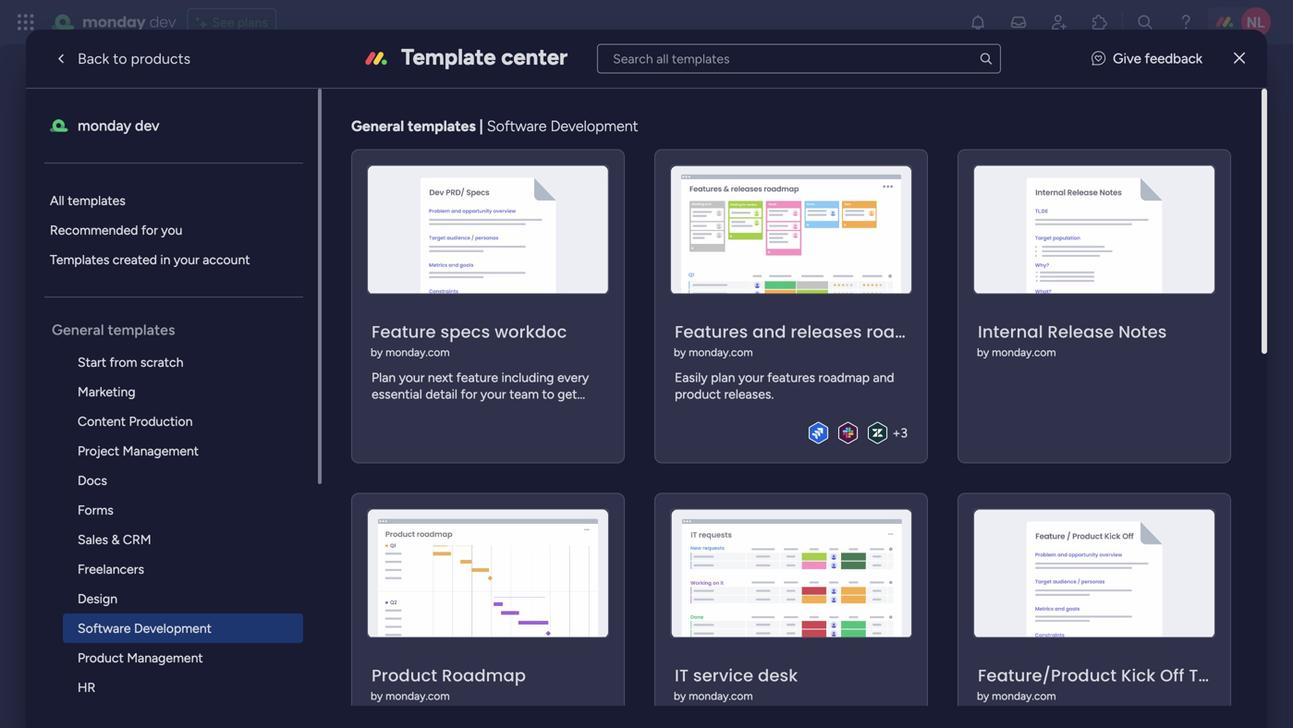 Task type: vqa. For each thing, say whether or not it's contained in the screenshot.
the product management
yes



Task type: describe. For each thing, give the bounding box(es) containing it.
templates
[[50, 252, 109, 268]]

start from scratch
[[78, 355, 183, 370]]

general templates
[[52, 321, 175, 339]]

plans
[[237, 14, 268, 30]]

explore element
[[44, 186, 318, 275]]

product for roadmap
[[372, 664, 437, 688]]

easily
[[675, 370, 708, 386]]

to-
[[415, 420, 432, 436]]

help button
[[1136, 676, 1201, 706]]

solve
[[557, 403, 587, 419]]

for inside the plan your next feature including every essential detail for your team to get started, from the problem it will solve to the go-to-market plan.
[[461, 387, 477, 402]]

get
[[558, 387, 577, 402]]

notes
[[1119, 320, 1167, 344]]

you
[[161, 222, 183, 238]]

0 vertical spatial monday
[[82, 12, 146, 32]]

created
[[113, 252, 157, 268]]

features
[[675, 320, 748, 344]]

templates for all templates
[[68, 193, 126, 208]]

plan
[[372, 370, 396, 386]]

it
[[524, 403, 531, 419]]

start
[[78, 355, 106, 370]]

design
[[78, 591, 117, 607]]

roadmap inside 'easily plan your features roadmap and product releases.'
[[819, 370, 870, 386]]

your inside explore element
[[174, 252, 199, 268]]

workdoc
[[495, 320, 567, 344]]

project management
[[78, 443, 199, 459]]

|
[[479, 117, 483, 135]]

feature
[[456, 370, 498, 386]]

v2 user feedback image
[[1092, 48, 1106, 69]]

forms
[[78, 502, 114, 518]]

team
[[509, 387, 539, 402]]

hr
[[78, 680, 95, 696]]

product
[[675, 387, 721, 402]]

center
[[501, 43, 568, 70]]

in
[[160, 252, 171, 268]]

search everything image
[[1136, 13, 1155, 31]]

&
[[111, 532, 120, 548]]

monday.com inside product roadmap by monday.com
[[386, 690, 450, 703]]

search image
[[979, 51, 994, 66]]

feature/product kick off template by monday.com
[[977, 664, 1270, 703]]

monday.com inside feature specs workdoc by monday.com
[[386, 346, 450, 359]]

freelancers
[[78, 562, 144, 577]]

by inside product roadmap by monday.com
[[371, 690, 383, 703]]

see plans
[[212, 14, 268, 30]]

management for project management
[[123, 443, 199, 459]]

sales
[[78, 532, 108, 548]]

feature specs workdoc by monday.com
[[371, 320, 567, 359]]

sales & crm
[[78, 532, 151, 548]]

dev inside list box
[[135, 117, 159, 135]]

product management
[[78, 650, 203, 666]]

project
[[78, 443, 119, 459]]

see
[[212, 14, 234, 30]]

list box containing monday dev
[[44, 89, 322, 729]]

it
[[675, 664, 689, 688]]

content production
[[78, 414, 193, 429]]

it service desk by monday.com
[[674, 664, 798, 703]]

desk
[[758, 664, 798, 688]]

+
[[893, 425, 901, 441]]

give feedback link
[[1092, 48, 1203, 69]]

feedback
[[1145, 50, 1203, 67]]

management for product management
[[127, 650, 203, 666]]

templates for general templates | software development
[[408, 117, 476, 135]]

specs
[[440, 320, 490, 344]]

0 vertical spatial monday dev
[[82, 12, 176, 32]]

service
[[693, 664, 754, 688]]

internal release notes by monday.com
[[977, 320, 1167, 359]]

help
[[1152, 681, 1185, 700]]

releases.
[[724, 387, 774, 402]]

recommended for you
[[50, 222, 183, 238]]

apps image
[[1091, 13, 1109, 31]]

general templates | software development
[[351, 117, 638, 135]]

product for management
[[78, 650, 124, 666]]

go-
[[394, 420, 415, 436]]

and inside 'easily plan your features roadmap and product releases.'
[[873, 370, 895, 386]]

to inside back to products button
[[113, 50, 127, 67]]

features and releases roadmap by monday.com
[[674, 320, 947, 359]]

plan.
[[476, 420, 503, 436]]

1 horizontal spatial the
[[450, 403, 469, 419]]

for inside explore element
[[141, 222, 158, 238]]

will
[[535, 403, 554, 419]]

internal
[[978, 320, 1043, 344]]

by inside it service desk by monday.com
[[674, 690, 686, 703]]

releases
[[791, 320, 862, 344]]

back to products
[[78, 50, 191, 67]]

1 horizontal spatial development
[[550, 117, 638, 135]]

help image
[[1177, 13, 1195, 31]]

production
[[129, 414, 193, 429]]

monday.com inside internal release notes by monday.com
[[992, 346, 1056, 359]]

market
[[432, 420, 472, 436]]

monday inside list box
[[78, 117, 131, 135]]



Task type: locate. For each thing, give the bounding box(es) containing it.
crm
[[123, 532, 151, 548]]

feature/product
[[978, 664, 1117, 688]]

dev
[[149, 12, 176, 32], [135, 117, 159, 135]]

1 vertical spatial monday
[[78, 117, 131, 135]]

the down started, in the bottom left of the page
[[372, 420, 391, 436]]

templates inside explore element
[[68, 193, 126, 208]]

0 horizontal spatial the
[[372, 420, 391, 436]]

templates up 'recommended'
[[68, 193, 126, 208]]

0 vertical spatial dev
[[149, 12, 176, 32]]

product inside 'work management templates' element
[[78, 650, 124, 666]]

1 horizontal spatial and
[[873, 370, 895, 386]]

products
[[131, 50, 191, 67]]

templates up start from scratch
[[108, 321, 175, 339]]

monday dev down back to products button at the top left of the page
[[78, 117, 159, 135]]

for down feature
[[461, 387, 477, 402]]

dev down the back to products
[[135, 117, 159, 135]]

product up the hr at left bottom
[[78, 650, 124, 666]]

to right the solve
[[590, 403, 602, 419]]

software development
[[78, 621, 212, 637]]

from right 'start'
[[109, 355, 137, 370]]

0 horizontal spatial product
[[78, 650, 124, 666]]

next
[[428, 370, 453, 386]]

1 vertical spatial templates
[[68, 193, 126, 208]]

back to products button
[[37, 40, 205, 77]]

monday.com down service
[[689, 690, 753, 703]]

and
[[753, 320, 786, 344], [873, 370, 895, 386]]

0 vertical spatial template
[[401, 43, 496, 70]]

1 vertical spatial development
[[134, 621, 212, 637]]

monday.com down features at the top right of the page
[[689, 346, 753, 359]]

by inside internal release notes by monday.com
[[977, 346, 989, 359]]

0 horizontal spatial to
[[113, 50, 127, 67]]

0 vertical spatial and
[[753, 320, 786, 344]]

monday dev
[[82, 12, 176, 32], [78, 117, 159, 135]]

development inside 'work management templates' element
[[134, 621, 212, 637]]

to
[[113, 50, 127, 67], [542, 387, 555, 402], [590, 403, 602, 419]]

templates inside heading
[[108, 321, 175, 339]]

0 horizontal spatial software
[[78, 621, 131, 637]]

your right in
[[174, 252, 199, 268]]

off
[[1160, 664, 1185, 688]]

1 vertical spatial monday dev
[[78, 117, 159, 135]]

inbox image
[[1010, 13, 1028, 31]]

1 vertical spatial from
[[419, 403, 447, 419]]

give
[[1113, 50, 1142, 67]]

invite members image
[[1050, 13, 1069, 31]]

1 vertical spatial software
[[78, 621, 131, 637]]

your up releases.
[[739, 370, 764, 386]]

content
[[78, 414, 126, 429]]

0 vertical spatial for
[[141, 222, 158, 238]]

software right '|'
[[487, 117, 547, 135]]

to up will
[[542, 387, 555, 402]]

easily plan your features roadmap and product releases.
[[675, 370, 895, 402]]

general
[[351, 117, 404, 135], [52, 321, 104, 339]]

management down 'software development'
[[127, 650, 203, 666]]

by inside features and releases roadmap by monday.com
[[674, 346, 686, 359]]

the
[[450, 403, 469, 419], [372, 420, 391, 436]]

including
[[502, 370, 554, 386]]

all templates
[[50, 193, 126, 208]]

all
[[50, 193, 64, 208]]

templates for general templates
[[108, 321, 175, 339]]

monday.com down feature
[[386, 346, 450, 359]]

software
[[487, 117, 547, 135], [78, 621, 131, 637]]

software inside 'work management templates' element
[[78, 621, 131, 637]]

2 vertical spatial templates
[[108, 321, 175, 339]]

templates left '|'
[[408, 117, 476, 135]]

from down detail
[[419, 403, 447, 419]]

monday.com inside it service desk by monday.com
[[689, 690, 753, 703]]

0 horizontal spatial and
[[753, 320, 786, 344]]

0 vertical spatial software
[[487, 117, 547, 135]]

+ 3
[[893, 425, 908, 441]]

1 vertical spatial the
[[372, 420, 391, 436]]

0 horizontal spatial template
[[401, 43, 496, 70]]

1 vertical spatial for
[[461, 387, 477, 402]]

general for general templates
[[52, 321, 104, 339]]

0 vertical spatial roadmap
[[867, 320, 947, 344]]

roadmap inside features and releases roadmap by monday.com
[[867, 320, 947, 344]]

templates created in your account
[[50, 252, 250, 268]]

monday.com inside features and releases roadmap by monday.com
[[689, 346, 753, 359]]

from
[[109, 355, 137, 370], [419, 403, 447, 419]]

0 vertical spatial to
[[113, 50, 127, 67]]

scratch
[[140, 355, 183, 370]]

1 horizontal spatial template
[[1189, 664, 1270, 688]]

3
[[901, 425, 908, 441]]

0 horizontal spatial development
[[134, 621, 212, 637]]

your inside 'easily plan your features roadmap and product releases.'
[[739, 370, 764, 386]]

give feedback
[[1113, 50, 1203, 67]]

dev up products
[[149, 12, 176, 32]]

and up features
[[753, 320, 786, 344]]

None search field
[[597, 44, 1001, 73]]

0 horizontal spatial general
[[52, 321, 104, 339]]

see plans button
[[187, 8, 276, 36]]

template center
[[401, 43, 568, 70]]

and inside features and releases roadmap by monday.com
[[753, 320, 786, 344]]

account
[[203, 252, 250, 268]]

general for general templates | software development
[[351, 117, 404, 135]]

1 vertical spatial dev
[[135, 117, 159, 135]]

1 vertical spatial and
[[873, 370, 895, 386]]

Search all templates search field
[[597, 44, 1001, 73]]

template right off
[[1189, 664, 1270, 688]]

from inside the plan your next feature including every essential detail for your team to get started, from the problem it will solve to the go-to-market plan.
[[419, 403, 447, 419]]

0 vertical spatial development
[[550, 117, 638, 135]]

1 horizontal spatial for
[[461, 387, 477, 402]]

development
[[550, 117, 638, 135], [134, 621, 212, 637]]

general inside heading
[[52, 321, 104, 339]]

0 horizontal spatial from
[[109, 355, 137, 370]]

roadmap
[[442, 664, 526, 688]]

1 horizontal spatial product
[[372, 664, 437, 688]]

management down production
[[123, 443, 199, 459]]

your up problem
[[481, 387, 506, 402]]

roadmap right releases at top
[[867, 320, 947, 344]]

product roadmap by monday.com
[[371, 664, 526, 703]]

recommended
[[50, 222, 138, 238]]

monday dev up the back to products
[[82, 12, 176, 32]]

1 vertical spatial general
[[52, 321, 104, 339]]

2 vertical spatial to
[[590, 403, 602, 419]]

monday up back to products button at the top left of the page
[[82, 12, 146, 32]]

notifications image
[[969, 13, 987, 31]]

1 horizontal spatial to
[[542, 387, 555, 402]]

detail
[[426, 387, 458, 402]]

development down 'center'
[[550, 117, 638, 135]]

template up '|'
[[401, 43, 496, 70]]

1 vertical spatial template
[[1189, 664, 1270, 688]]

product
[[78, 650, 124, 666], [372, 664, 437, 688]]

by inside feature specs workdoc by monday.com
[[371, 346, 383, 359]]

roadmap down releases at top
[[819, 370, 870, 386]]

product inside product roadmap by monday.com
[[372, 664, 437, 688]]

monday.com down roadmap
[[386, 690, 450, 703]]

template inside feature/product kick off template by monday.com
[[1189, 664, 1270, 688]]

templates
[[408, 117, 476, 135], [68, 193, 126, 208], [108, 321, 175, 339]]

1 vertical spatial management
[[127, 650, 203, 666]]

monday.com inside feature/product kick off template by monday.com
[[992, 690, 1056, 703]]

0 horizontal spatial for
[[141, 222, 158, 238]]

1 vertical spatial roadmap
[[819, 370, 870, 386]]

marketing
[[78, 384, 135, 400]]

your
[[174, 252, 199, 268], [399, 370, 425, 386], [739, 370, 764, 386], [481, 387, 506, 402]]

software down design
[[78, 621, 131, 637]]

list box
[[44, 89, 322, 729]]

and up +
[[873, 370, 895, 386]]

problem
[[472, 403, 520, 419]]

close image
[[1234, 52, 1245, 65]]

docs
[[78, 473, 107, 489]]

work management templates element
[[44, 348, 318, 729]]

features
[[767, 370, 815, 386]]

essential
[[372, 387, 422, 402]]

monday.com down internal
[[992, 346, 1056, 359]]

monday
[[82, 12, 146, 32], [78, 117, 131, 135]]

plan your next feature including every essential detail for your team to get started, from the problem it will solve to the go-to-market plan.
[[372, 370, 602, 436]]

1 vertical spatial to
[[542, 387, 555, 402]]

the up market in the bottom of the page
[[450, 403, 469, 419]]

back
[[78, 50, 109, 67]]

kick
[[1121, 664, 1156, 688]]

started,
[[372, 403, 416, 419]]

to right back
[[113, 50, 127, 67]]

0 vertical spatial from
[[109, 355, 137, 370]]

1 horizontal spatial software
[[487, 117, 547, 135]]

by
[[371, 346, 383, 359], [674, 346, 686, 359], [977, 346, 989, 359], [371, 690, 383, 703], [674, 690, 686, 703], [977, 690, 989, 703]]

for left you
[[141, 222, 158, 238]]

plan
[[711, 370, 735, 386]]

monday down back
[[78, 117, 131, 135]]

noah lott image
[[1242, 7, 1271, 37]]

general templates heading
[[52, 320, 318, 340]]

0 vertical spatial general
[[351, 117, 404, 135]]

every
[[557, 370, 589, 386]]

your up essential
[[399, 370, 425, 386]]

0 vertical spatial management
[[123, 443, 199, 459]]

from inside 'work management templates' element
[[109, 355, 137, 370]]

monday.com down feature/product
[[992, 690, 1056, 703]]

1 horizontal spatial general
[[351, 117, 404, 135]]

template
[[401, 43, 496, 70], [1189, 664, 1270, 688]]

management
[[123, 443, 199, 459], [127, 650, 203, 666]]

release
[[1048, 320, 1114, 344]]

by inside feature/product kick off template by monday.com
[[977, 690, 989, 703]]

1 horizontal spatial from
[[419, 403, 447, 419]]

development up product management
[[134, 621, 212, 637]]

feature
[[372, 320, 436, 344]]

2 horizontal spatial to
[[590, 403, 602, 419]]

select product image
[[17, 13, 35, 31]]

roadmap
[[867, 320, 947, 344], [819, 370, 870, 386]]

product left roadmap
[[372, 664, 437, 688]]

0 vertical spatial the
[[450, 403, 469, 419]]

0 vertical spatial templates
[[408, 117, 476, 135]]



